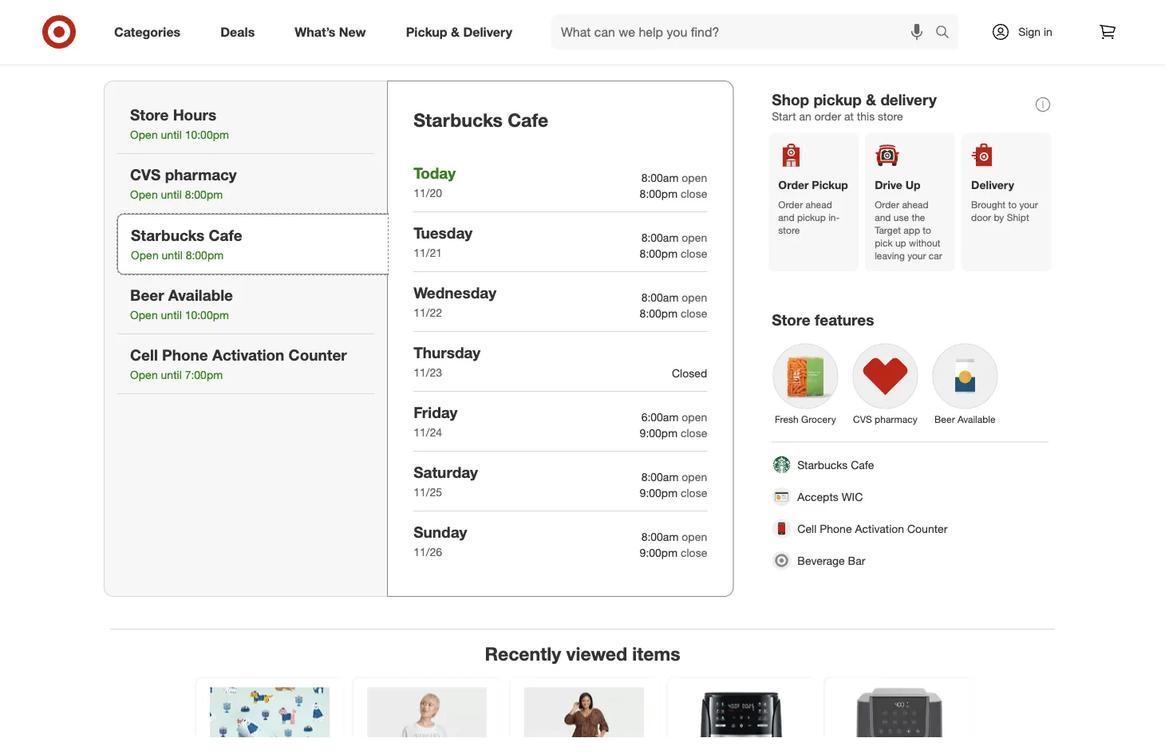 Task type: describe. For each thing, give the bounding box(es) containing it.
sur la table kitchen essentials 5qt air fryer image
[[839, 688, 959, 739]]

delivery
[[881, 90, 937, 109]]

close for saturday
[[681, 486, 708, 500]]

and for drive
[[875, 211, 891, 223]]

until for store
[[161, 128, 182, 142]]

shop pickup & delivery start an order at this store
[[772, 90, 937, 123]]

sign
[[1019, 25, 1041, 39]]

delivery brought to your door by shipt
[[972, 178, 1039, 223]]

open for friday
[[682, 410, 708, 424]]

search
[[929, 26, 967, 41]]

order
[[815, 109, 842, 123]]

your inside drive up order ahead and use the target app to pick up without leaving your car
[[908, 250, 927, 262]]

cell for cell phone activation counter open until 7:00pm
[[130, 346, 158, 364]]

cvs pharmacy
[[854, 413, 918, 425]]

11/21
[[414, 246, 442, 260]]

open for sunday
[[682, 530, 708, 544]]

in
[[1044, 25, 1053, 39]]

gourmia 6-qt digital window air fryer with 12 presets & guided cooking black image
[[682, 688, 802, 739]]

cafe inside starbucks cafe open until 8:00pm
[[209, 226, 242, 244]]

open for today
[[682, 171, 708, 185]]

8:00pm inside cvs pharmacy open until 8:00pm
[[185, 188, 223, 202]]

fresh grocery
[[775, 413, 836, 425]]

store features
[[772, 311, 875, 329]]

until inside cell phone activation counter open until 7:00pm
[[161, 368, 182, 382]]

hours
[[173, 105, 216, 124]]

close for tuesday
[[681, 247, 708, 261]]

sign in link
[[978, 14, 1078, 50]]

beverage
[[798, 554, 845, 568]]

2 vertical spatial cafe
[[851, 458, 875, 472]]

without
[[910, 237, 941, 249]]

up
[[896, 237, 907, 249]]

close for today
[[681, 187, 708, 201]]

11/20
[[414, 186, 442, 200]]

categories link
[[101, 14, 201, 50]]

8:00am open 9:00pm close for saturday
[[640, 470, 708, 500]]

tuesday
[[414, 224, 473, 242]]

store for store features
[[772, 311, 811, 329]]

open for saturday
[[682, 470, 708, 484]]

today
[[414, 164, 456, 182]]

10:00pm for store hours
[[185, 128, 229, 142]]

beer available link
[[926, 336, 1006, 429]]

pickup inside shop pickup & delivery start an order at this store
[[814, 90, 862, 109]]

cvs pharmacy open until 8:00pm
[[130, 165, 237, 202]]

beverage bar
[[798, 554, 866, 568]]

cvs for cvs pharmacy
[[854, 413, 873, 425]]

viewed
[[567, 643, 628, 665]]

fresh grocery link
[[766, 336, 846, 429]]

up
[[906, 178, 921, 192]]

thursday 11/23
[[414, 343, 481, 380]]

11/24
[[414, 426, 442, 440]]

this
[[857, 109, 875, 123]]

pick
[[875, 237, 893, 249]]

store hours open until 10:00pm
[[130, 105, 229, 142]]

8:00pm for today
[[640, 187, 678, 201]]

friday
[[414, 403, 458, 421]]

8:00am for sunday
[[642, 530, 679, 544]]

phone for cell phone activation counter open until 7:00pm
[[162, 346, 208, 364]]

what's
[[295, 24, 336, 40]]

pickup & delivery
[[406, 24, 513, 40]]

beer for beer available open until 10:00pm
[[130, 286, 164, 304]]

6:00am
[[642, 410, 679, 424]]

what's new link
[[281, 14, 386, 50]]

ahead for pickup
[[806, 199, 833, 211]]

saturday
[[414, 463, 478, 481]]

at
[[845, 109, 854, 123]]

pickup & delivery link
[[393, 14, 533, 50]]

starbucks cafe open until 8:00pm
[[131, 226, 242, 262]]

bar
[[848, 554, 866, 568]]

in-
[[829, 211, 840, 223]]

pickup inside order pickup order ahead and pickup in- store
[[798, 211, 826, 223]]

tuesday 11/21
[[414, 224, 473, 260]]

cell for cell phone activation counter
[[798, 522, 817, 536]]

What can we help you find? suggestions appear below search field
[[552, 14, 940, 50]]

open for cvs pharmacy
[[130, 188, 158, 202]]

available for beer available
[[958, 413, 996, 425]]

fresh
[[775, 413, 799, 425]]

sunday 11/26
[[414, 523, 467, 559]]

11/23
[[414, 366, 442, 380]]

order pickup order ahead and pickup in- store
[[779, 178, 849, 236]]

0 vertical spatial starbucks cafe
[[414, 109, 549, 131]]

11/22
[[414, 306, 442, 320]]

sign in
[[1019, 25, 1053, 39]]

target
[[875, 224, 901, 236]]

accepts wic
[[798, 490, 863, 504]]

leaving
[[875, 250, 905, 262]]

and for order
[[779, 211, 795, 223]]

open for starbucks cafe
[[131, 248, 159, 262]]

grocery
[[802, 413, 836, 425]]

an
[[800, 109, 812, 123]]

8:00pm inside starbucks cafe open until 8:00pm
[[186, 248, 224, 262]]

store capabilities with hours, vertical tabs tab list
[[104, 81, 388, 597]]

cvs pharmacy link
[[846, 336, 926, 429]]

activation for cell phone activation counter open until 7:00pm
[[212, 346, 284, 364]]

7:00pm
[[185, 368, 223, 382]]

pharmacy for cvs pharmacy open until 8:00pm
[[165, 165, 237, 184]]

the
[[912, 211, 926, 223]]

search button
[[929, 14, 967, 53]]

accepts
[[798, 490, 839, 504]]

categories
[[114, 24, 181, 40]]

0 horizontal spatial delivery
[[463, 24, 513, 40]]

pickup inside order pickup order ahead and pickup in- store
[[812, 178, 849, 192]]

app
[[904, 224, 921, 236]]

starbucks inside starbucks cafe open until 8:00pm
[[131, 226, 205, 244]]

close for wednesday
[[681, 307, 708, 321]]

features
[[815, 311, 875, 329]]

pharmacy for cvs pharmacy
[[875, 413, 918, 425]]

until for cvs
[[161, 188, 182, 202]]

50 sq ft 'happy pawnukkah' hanukkah gift wrap - spritz™ image
[[210, 688, 330, 739]]

thursday
[[414, 343, 481, 362]]

order for order pickup
[[779, 199, 803, 211]]

open for tuesday
[[682, 231, 708, 245]]

cell phone activation counter
[[798, 522, 948, 536]]



Task type: locate. For each thing, give the bounding box(es) containing it.
open inside 6:00am open 9:00pm close
[[682, 410, 708, 424]]

10:00pm down hours at the left top
[[185, 128, 229, 142]]

ahead inside drive up order ahead and use the target app to pick up without leaving your car
[[903, 199, 929, 211]]

2 open from the top
[[682, 231, 708, 245]]

cell inside cell phone activation counter open until 7:00pm
[[130, 346, 158, 364]]

1 horizontal spatial cvs
[[854, 413, 873, 425]]

1 vertical spatial 9:00pm
[[640, 486, 678, 500]]

1 horizontal spatial to
[[1009, 199, 1017, 211]]

0 vertical spatial starbucks
[[414, 109, 503, 131]]

to up shipt
[[1009, 199, 1017, 211]]

9:00pm
[[640, 426, 678, 440], [640, 486, 678, 500], [640, 546, 678, 560]]

and inside order pickup order ahead and pickup in- store
[[779, 211, 795, 223]]

until down hours at the left top
[[161, 128, 182, 142]]

10:00pm inside the beer available open until 10:00pm
[[185, 308, 229, 322]]

0 vertical spatial store
[[878, 109, 904, 123]]

sunday
[[414, 523, 467, 541]]

1 vertical spatial cell
[[798, 522, 817, 536]]

11/25
[[414, 485, 442, 499]]

ahead
[[806, 199, 833, 211], [903, 199, 929, 211]]

1 vertical spatial 8:00am open 9:00pm close
[[640, 530, 708, 560]]

2 10:00pm from the top
[[185, 308, 229, 322]]

open
[[682, 171, 708, 185], [682, 231, 708, 245], [682, 291, 708, 305], [682, 410, 708, 424], [682, 470, 708, 484], [682, 530, 708, 544]]

ahead up the
[[903, 199, 929, 211]]

10:00pm inside store hours open until 10:00pm
[[185, 128, 229, 142]]

and left in-
[[779, 211, 795, 223]]

counter for cell phone activation counter open until 7:00pm
[[289, 346, 347, 364]]

until inside cvs pharmacy open until 8:00pm
[[161, 188, 182, 202]]

0 horizontal spatial counter
[[289, 346, 347, 364]]

1 horizontal spatial &
[[866, 90, 877, 109]]

1 vertical spatial to
[[923, 224, 932, 236]]

0 horizontal spatial your
[[908, 250, 927, 262]]

8:00pm for tuesday
[[640, 247, 678, 261]]

5 close from the top
[[681, 486, 708, 500]]

3 open from the top
[[682, 291, 708, 305]]

8:00am open 8:00pm close for wednesday
[[640, 291, 708, 321]]

activation
[[212, 346, 284, 364], [856, 522, 905, 536]]

0 vertical spatial activation
[[212, 346, 284, 364]]

friday 11/24
[[414, 403, 458, 440]]

pharmacy
[[165, 165, 237, 184], [875, 413, 918, 425]]

0 horizontal spatial pharmacy
[[165, 165, 237, 184]]

car
[[929, 250, 943, 262]]

8:00am for saturday
[[642, 470, 679, 484]]

close for friday
[[681, 426, 708, 440]]

women's nirvana short sleeve oversized graphic t-shirt dress - white s/m image
[[367, 688, 487, 739]]

shop
[[772, 90, 810, 109]]

1 vertical spatial pickup
[[812, 178, 849, 192]]

pharmacy down store hours open until 10:00pm
[[165, 165, 237, 184]]

1 horizontal spatial store
[[878, 109, 904, 123]]

4 8:00am from the top
[[642, 470, 679, 484]]

store for store hours open until 10:00pm
[[130, 105, 169, 124]]

2 vertical spatial 9:00pm
[[640, 546, 678, 560]]

store
[[878, 109, 904, 123], [779, 224, 800, 236]]

8:00am open 8:00pm close for today
[[640, 171, 708, 201]]

available inside the beer available open until 10:00pm
[[168, 286, 233, 304]]

0 vertical spatial pickup
[[406, 24, 448, 40]]

wic
[[842, 490, 863, 504]]

0 vertical spatial 10:00pm
[[185, 128, 229, 142]]

your down without
[[908, 250, 927, 262]]

1 vertical spatial starbucks
[[131, 226, 205, 244]]

open inside cvs pharmacy open until 8:00pm
[[130, 188, 158, 202]]

3 8:00am from the top
[[642, 291, 679, 305]]

0 horizontal spatial pickup
[[406, 24, 448, 40]]

starbucks cafe up "accepts wic"
[[798, 458, 875, 472]]

0 vertical spatial to
[[1009, 199, 1017, 211]]

10:00pm up cell phone activation counter open until 7:00pm
[[185, 308, 229, 322]]

shipt
[[1007, 211, 1030, 223]]

pickup up in-
[[812, 178, 849, 192]]

0 vertical spatial pickup
[[814, 90, 862, 109]]

store inside shop pickup & delivery start an order at this store
[[878, 109, 904, 123]]

8:00am
[[642, 171, 679, 185], [642, 231, 679, 245], [642, 291, 679, 305], [642, 470, 679, 484], [642, 530, 679, 544]]

to up without
[[923, 224, 932, 236]]

4 open from the top
[[682, 410, 708, 424]]

8:00pm
[[640, 187, 678, 201], [185, 188, 223, 202], [640, 247, 678, 261], [186, 248, 224, 262], [640, 307, 678, 321]]

your inside delivery brought to your door by shipt
[[1020, 199, 1039, 211]]

drive
[[875, 178, 903, 192]]

until for beer
[[161, 308, 182, 322]]

available inside 'link'
[[958, 413, 996, 425]]

0 vertical spatial &
[[451, 24, 460, 40]]

0 horizontal spatial phone
[[162, 346, 208, 364]]

counter
[[289, 346, 347, 364], [908, 522, 948, 536]]

deals link
[[207, 14, 275, 50]]

0 vertical spatial cell
[[130, 346, 158, 364]]

1 horizontal spatial phone
[[820, 522, 852, 536]]

pickup
[[814, 90, 862, 109], [798, 211, 826, 223]]

0 horizontal spatial available
[[168, 286, 233, 304]]

1 horizontal spatial ahead
[[903, 199, 929, 211]]

1 9:00pm from the top
[[640, 426, 678, 440]]

1 horizontal spatial store
[[772, 311, 811, 329]]

close
[[681, 187, 708, 201], [681, 247, 708, 261], [681, 307, 708, 321], [681, 426, 708, 440], [681, 486, 708, 500], [681, 546, 708, 560]]

1 vertical spatial beer
[[935, 413, 956, 425]]

saturday 11/25
[[414, 463, 478, 499]]

1 horizontal spatial beer
[[935, 413, 956, 425]]

1 close from the top
[[681, 187, 708, 201]]

0 vertical spatial 8:00am open 9:00pm close
[[640, 470, 708, 500]]

cvs for cvs pharmacy open until 8:00pm
[[130, 165, 161, 184]]

cell down the beer available open until 10:00pm
[[130, 346, 158, 364]]

1 vertical spatial starbucks cafe
[[798, 458, 875, 472]]

1 horizontal spatial starbucks
[[414, 109, 503, 131]]

1 vertical spatial phone
[[820, 522, 852, 536]]

starbucks cafe
[[414, 109, 549, 131], [798, 458, 875, 472]]

8:00pm for wednesday
[[640, 307, 678, 321]]

your up shipt
[[1020, 199, 1039, 211]]

door
[[972, 211, 992, 223]]

1 vertical spatial cvs
[[854, 413, 873, 425]]

0 vertical spatial beer
[[130, 286, 164, 304]]

9:00pm for sunday
[[640, 546, 678, 560]]

cafe
[[508, 109, 549, 131], [209, 226, 242, 244], [851, 458, 875, 472]]

8:00am open 9:00pm close
[[640, 470, 708, 500], [640, 530, 708, 560]]

until up the beer available open until 10:00pm
[[162, 248, 183, 262]]

pickup inside pickup & delivery link
[[406, 24, 448, 40]]

2 9:00pm from the top
[[640, 486, 678, 500]]

2 horizontal spatial starbucks
[[798, 458, 848, 472]]

1 8:00am from the top
[[642, 171, 679, 185]]

9:00pm for friday
[[640, 426, 678, 440]]

0 horizontal spatial cafe
[[209, 226, 242, 244]]

recently
[[485, 643, 561, 665]]

6:00am open 9:00pm close
[[640, 410, 708, 440]]

0 horizontal spatial ahead
[[806, 199, 833, 211]]

6 open from the top
[[682, 530, 708, 544]]

2 ahead from the left
[[903, 199, 929, 211]]

9:00pm inside 6:00am open 9:00pm close
[[640, 426, 678, 440]]

until inside starbucks cafe open until 8:00pm
[[162, 248, 183, 262]]

& inside shop pickup & delivery start an order at this store
[[866, 90, 877, 109]]

4 close from the top
[[681, 426, 708, 440]]

8:00am for wednesday
[[642, 291, 679, 305]]

order
[[779, 178, 809, 192], [779, 199, 803, 211], [875, 199, 900, 211]]

8:00am for today
[[642, 171, 679, 185]]

1 vertical spatial store
[[779, 224, 800, 236]]

ahead for up
[[903, 199, 929, 211]]

2 horizontal spatial cafe
[[851, 458, 875, 472]]

8:00am open 8:00pm close for tuesday
[[640, 231, 708, 261]]

0 vertical spatial your
[[1020, 199, 1039, 211]]

2 close from the top
[[681, 247, 708, 261]]

pickup right new
[[406, 24, 448, 40]]

&
[[451, 24, 460, 40], [866, 90, 877, 109]]

0 vertical spatial 9:00pm
[[640, 426, 678, 440]]

0 horizontal spatial to
[[923, 224, 932, 236]]

your
[[1020, 199, 1039, 211], [908, 250, 927, 262]]

and
[[779, 211, 795, 223], [875, 211, 891, 223]]

1 horizontal spatial available
[[958, 413, 996, 425]]

0 vertical spatial cvs
[[130, 165, 161, 184]]

8:00am for tuesday
[[642, 231, 679, 245]]

cell down accepts
[[798, 522, 817, 536]]

activation up 7:00pm on the left of the page
[[212, 346, 284, 364]]

3 8:00am open 8:00pm close from the top
[[640, 291, 708, 321]]

phone
[[162, 346, 208, 364], [820, 522, 852, 536]]

9:00pm for saturday
[[640, 486, 678, 500]]

0 vertical spatial cafe
[[508, 109, 549, 131]]

open for store hours
[[130, 128, 158, 142]]

2 8:00am open 9:00pm close from the top
[[640, 530, 708, 560]]

1 8:00am open 8:00pm close from the top
[[640, 171, 708, 201]]

0 horizontal spatial starbucks cafe
[[414, 109, 549, 131]]

11/26
[[414, 545, 442, 559]]

1 vertical spatial cafe
[[209, 226, 242, 244]]

wednesday 11/22
[[414, 283, 497, 320]]

beer for beer available
[[935, 413, 956, 425]]

order for drive up
[[875, 199, 900, 211]]

1 horizontal spatial starbucks cafe
[[798, 458, 875, 472]]

1 vertical spatial activation
[[856, 522, 905, 536]]

beer inside 'link'
[[935, 413, 956, 425]]

women's dolman 3/4 sleeve knit empire waist dress - ava & viv™ brown houndstooth xxl image
[[525, 688, 644, 739]]

start
[[772, 109, 797, 123]]

store inside store hours open until 10:00pm
[[130, 105, 169, 124]]

1 vertical spatial store
[[772, 311, 811, 329]]

0 vertical spatial available
[[168, 286, 233, 304]]

1 10:00pm from the top
[[185, 128, 229, 142]]

open inside starbucks cafe open until 8:00pm
[[131, 248, 159, 262]]

1 vertical spatial &
[[866, 90, 877, 109]]

counter inside cell phone activation counter open until 7:00pm
[[289, 346, 347, 364]]

beer available open until 10:00pm
[[130, 286, 233, 322]]

phone up beverage bar
[[820, 522, 852, 536]]

1 horizontal spatial and
[[875, 211, 891, 223]]

0 vertical spatial 8:00am open 8:00pm close
[[640, 171, 708, 201]]

2 vertical spatial 8:00am open 8:00pm close
[[640, 291, 708, 321]]

1 open from the top
[[682, 171, 708, 185]]

1 vertical spatial available
[[958, 413, 996, 425]]

pickup left in-
[[798, 211, 826, 223]]

1 horizontal spatial counter
[[908, 522, 948, 536]]

store inside order pickup order ahead and pickup in- store
[[779, 224, 800, 236]]

closed
[[672, 366, 708, 380]]

1 horizontal spatial cell
[[798, 522, 817, 536]]

beer available
[[935, 413, 996, 425]]

until inside store hours open until 10:00pm
[[161, 128, 182, 142]]

1 vertical spatial counter
[[908, 522, 948, 536]]

0 horizontal spatial starbucks
[[131, 226, 205, 244]]

to inside delivery brought to your door by shipt
[[1009, 199, 1017, 211]]

1 horizontal spatial pharmacy
[[875, 413, 918, 425]]

1 vertical spatial pickup
[[798, 211, 826, 223]]

5 open from the top
[[682, 470, 708, 484]]

and up target
[[875, 211, 891, 223]]

open for beer available
[[130, 308, 158, 322]]

pharmacy inside cvs pharmacy open until 8:00pm
[[165, 165, 237, 184]]

delivery inside delivery brought to your door by shipt
[[972, 178, 1015, 192]]

to inside drive up order ahead and use the target app to pick up without leaving your car
[[923, 224, 932, 236]]

until left 7:00pm on the left of the page
[[161, 368, 182, 382]]

1 vertical spatial 10:00pm
[[185, 308, 229, 322]]

until down starbucks cafe open until 8:00pm
[[161, 308, 182, 322]]

1 horizontal spatial pickup
[[812, 178, 849, 192]]

wednesday
[[414, 283, 497, 302]]

1 horizontal spatial cafe
[[508, 109, 549, 131]]

2 and from the left
[[875, 211, 891, 223]]

0 horizontal spatial activation
[[212, 346, 284, 364]]

1 horizontal spatial delivery
[[972, 178, 1015, 192]]

and inside drive up order ahead and use the target app to pick up without leaving your car
[[875, 211, 891, 223]]

activation up bar
[[856, 522, 905, 536]]

1 vertical spatial your
[[908, 250, 927, 262]]

0 vertical spatial counter
[[289, 346, 347, 364]]

items
[[633, 643, 681, 665]]

available for beer available open until 10:00pm
[[168, 286, 233, 304]]

6 close from the top
[[681, 546, 708, 560]]

1 ahead from the left
[[806, 199, 833, 211]]

1 vertical spatial delivery
[[972, 178, 1015, 192]]

available
[[168, 286, 233, 304], [958, 413, 996, 425]]

cvs right grocery
[[854, 413, 873, 425]]

beer inside the beer available open until 10:00pm
[[130, 286, 164, 304]]

drive up order ahead and use the target app to pick up without leaving your car
[[875, 178, 943, 262]]

open for wednesday
[[682, 291, 708, 305]]

brought
[[972, 199, 1006, 211]]

new
[[339, 24, 366, 40]]

0 horizontal spatial cvs
[[130, 165, 161, 184]]

0 horizontal spatial &
[[451, 24, 460, 40]]

activation for cell phone activation counter
[[856, 522, 905, 536]]

until for starbucks
[[162, 248, 183, 262]]

order inside drive up order ahead and use the target app to pick up without leaving your car
[[875, 199, 900, 211]]

cvs inside cvs pharmacy open until 8:00pm
[[130, 165, 161, 184]]

starbucks up today
[[414, 109, 503, 131]]

1 and from the left
[[779, 211, 795, 223]]

0 horizontal spatial beer
[[130, 286, 164, 304]]

what's new
[[295, 24, 366, 40]]

by
[[994, 211, 1005, 223]]

cvs
[[130, 165, 161, 184], [854, 413, 873, 425]]

store
[[130, 105, 169, 124], [772, 311, 811, 329]]

phone inside cell phone activation counter open until 7:00pm
[[162, 346, 208, 364]]

phone up 7:00pm on the left of the page
[[162, 346, 208, 364]]

1 vertical spatial 8:00am open 8:00pm close
[[640, 231, 708, 261]]

until
[[161, 128, 182, 142], [161, 188, 182, 202], [162, 248, 183, 262], [161, 308, 182, 322], [161, 368, 182, 382]]

beer down starbucks cafe open until 8:00pm
[[130, 286, 164, 304]]

0 horizontal spatial store
[[130, 105, 169, 124]]

counter for cell phone activation counter
[[908, 522, 948, 536]]

starbucks up accepts
[[798, 458, 848, 472]]

ahead up in-
[[806, 199, 833, 211]]

ahead inside order pickup order ahead and pickup in- store
[[806, 199, 833, 211]]

open
[[130, 128, 158, 142], [130, 188, 158, 202], [131, 248, 159, 262], [130, 308, 158, 322], [130, 368, 158, 382]]

2 8:00am from the top
[[642, 231, 679, 245]]

0 vertical spatial store
[[130, 105, 169, 124]]

cell phone activation counter open until 7:00pm
[[130, 346, 347, 382]]

8:00am open 8:00pm close
[[640, 171, 708, 201], [640, 231, 708, 261], [640, 291, 708, 321]]

0 horizontal spatial cell
[[130, 346, 158, 364]]

3 9:00pm from the top
[[640, 546, 678, 560]]

open inside cell phone activation counter open until 7:00pm
[[130, 368, 158, 382]]

until up starbucks cafe open until 8:00pm
[[161, 188, 182, 202]]

1 8:00am open 9:00pm close from the top
[[640, 470, 708, 500]]

close for sunday
[[681, 546, 708, 560]]

deals
[[221, 24, 255, 40]]

5 8:00am from the top
[[642, 530, 679, 544]]

pharmacy inside "cvs pharmacy" link
[[875, 413, 918, 425]]

phone for cell phone activation counter
[[820, 522, 852, 536]]

starbucks
[[414, 109, 503, 131], [131, 226, 205, 244], [798, 458, 848, 472]]

1 horizontal spatial activation
[[856, 522, 905, 536]]

beer
[[130, 286, 164, 304], [935, 413, 956, 425]]

0 vertical spatial pharmacy
[[165, 165, 237, 184]]

open inside store hours open until 10:00pm
[[130, 128, 158, 142]]

2 vertical spatial starbucks
[[798, 458, 848, 472]]

store left features
[[772, 311, 811, 329]]

cvs down store hours open until 10:00pm
[[130, 165, 161, 184]]

close inside 6:00am open 9:00pm close
[[681, 426, 708, 440]]

3 close from the top
[[681, 307, 708, 321]]

0 horizontal spatial store
[[779, 224, 800, 236]]

starbucks down cvs pharmacy open until 8:00pm
[[131, 226, 205, 244]]

pickup up order
[[814, 90, 862, 109]]

1 horizontal spatial your
[[1020, 199, 1039, 211]]

use
[[894, 211, 909, 223]]

recently viewed items
[[485, 643, 681, 665]]

8:00am open 9:00pm close for sunday
[[640, 530, 708, 560]]

today 11/20
[[414, 164, 456, 200]]

10:00pm for beer available
[[185, 308, 229, 322]]

1 vertical spatial pharmacy
[[875, 413, 918, 425]]

open inside the beer available open until 10:00pm
[[130, 308, 158, 322]]

10:00pm
[[185, 128, 229, 142], [185, 308, 229, 322]]

starbucks cafe up today
[[414, 109, 549, 131]]

cell
[[130, 346, 158, 364], [798, 522, 817, 536]]

0 horizontal spatial and
[[779, 211, 795, 223]]

delivery
[[463, 24, 513, 40], [972, 178, 1015, 192]]

store left hours at the left top
[[130, 105, 169, 124]]

0 vertical spatial delivery
[[463, 24, 513, 40]]

until inside the beer available open until 10:00pm
[[161, 308, 182, 322]]

0 vertical spatial phone
[[162, 346, 208, 364]]

to
[[1009, 199, 1017, 211], [923, 224, 932, 236]]

pharmacy left beer available
[[875, 413, 918, 425]]

activation inside cell phone activation counter open until 7:00pm
[[212, 346, 284, 364]]

2 8:00am open 8:00pm close from the top
[[640, 231, 708, 261]]

beer right the cvs pharmacy
[[935, 413, 956, 425]]



Task type: vqa. For each thing, say whether or not it's contained in the screenshot.
pickup in Order Pickup Order ahead and pickup in- store
yes



